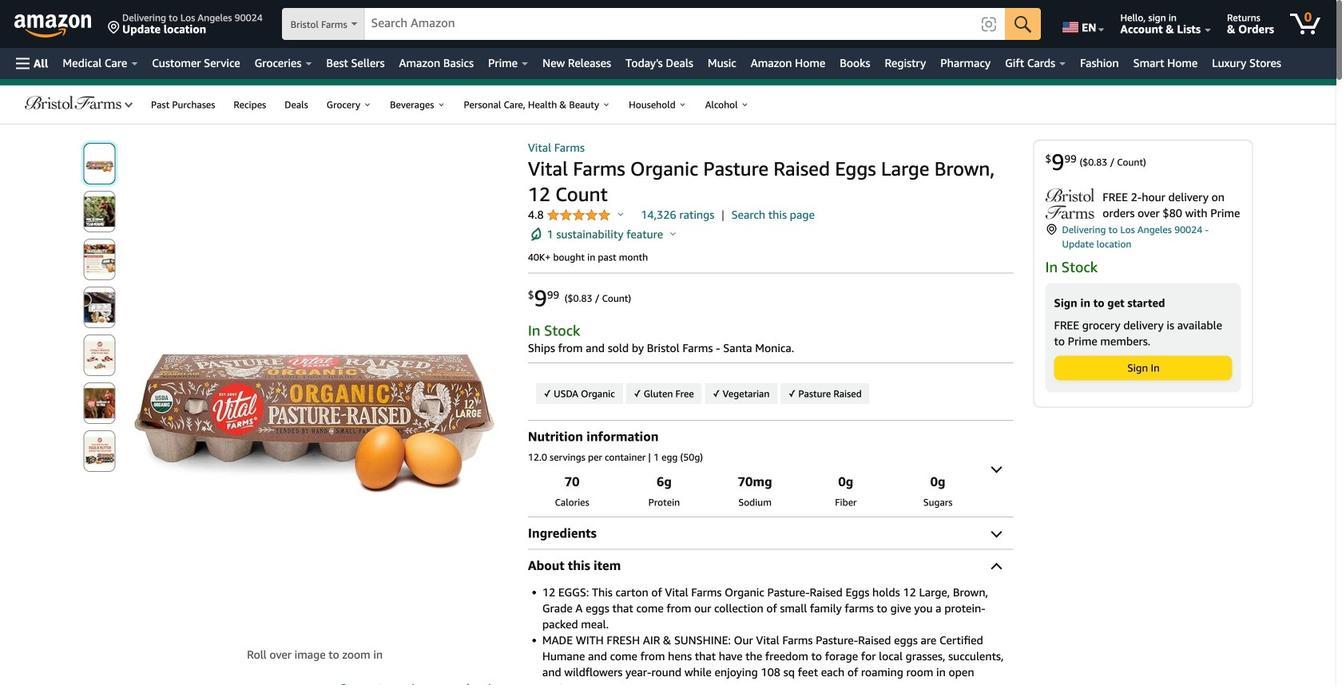 Task type: describe. For each thing, give the bounding box(es) containing it.
navigation navigation
[[0, 0, 1342, 686]]

vital farms organic pasture raised eggs large brown, 12 count image
[[120, 198, 510, 589]]

sustainability features image
[[528, 227, 544, 243]]



Task type: locate. For each thing, give the bounding box(es) containing it.
main content
[[69, 10, 1342, 686]]

navigation
[[0, 86, 1337, 124]]

Search Amazon text field
[[365, 9, 973, 39]]

navigation inside navigation navigation
[[0, 86, 1337, 124]]

amazon image
[[14, 14, 92, 38]]

close image
[[1342, 10, 1342, 29], [1342, 10, 1342, 29]]

None search field
[[282, 8, 1041, 42]]

None submit
[[1005, 8, 1041, 40], [84, 144, 115, 184], [84, 192, 115, 232], [84, 240, 115, 280], [84, 288, 115, 328], [84, 336, 115, 376], [84, 384, 115, 424], [84, 432, 115, 471], [1005, 8, 1041, 40], [84, 144, 115, 184], [84, 192, 115, 232], [84, 240, 115, 280], [84, 288, 115, 328], [84, 336, 115, 376], [84, 384, 115, 424], [84, 432, 115, 471]]

popover image
[[618, 212, 624, 216]]

logo image
[[22, 96, 121, 114]]

none search field inside navigation navigation
[[282, 8, 1041, 42]]



Task type: vqa. For each thing, say whether or not it's contained in the screenshot.
submit
yes



